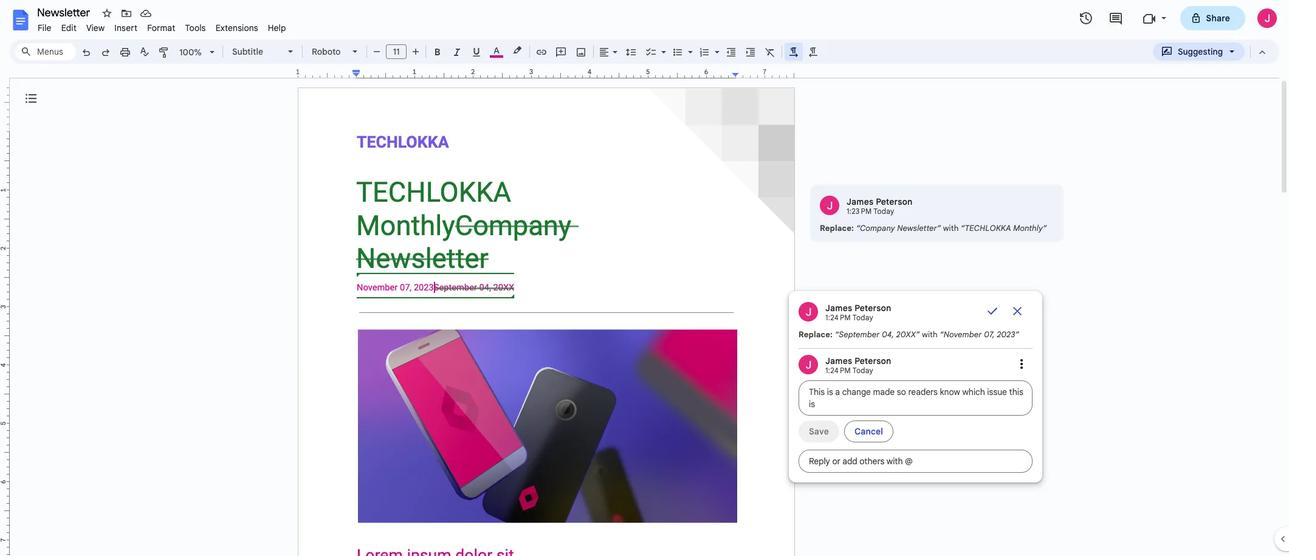 Task type: describe. For each thing, give the bounding box(es) containing it.
which
[[963, 387, 985, 398]]

format
[[147, 22, 175, 33]]

1 horizontal spatial is
[[827, 387, 833, 398]]

help
[[268, 22, 286, 33]]

this
[[809, 387, 825, 398]]

main toolbar
[[75, 0, 823, 345]]

left margin image
[[298, 69, 360, 78]]

"techlokka
[[961, 223, 1011, 233]]

2 vertical spatial james peterson image
[[799, 355, 818, 374]]

today for "september
[[853, 313, 874, 322]]

know
[[940, 387, 960, 398]]

suggesting button
[[1153, 43, 1245, 61]]

Comment draft text field
[[799, 381, 1033, 416]]

peterson for "september
[[855, 303, 892, 314]]

this is a change made so readers know which issue this is
[[809, 387, 1024, 410]]

this
[[1009, 387, 1024, 398]]

replace: "company newsletter" with "techlokka monthly"
[[820, 223, 1047, 233]]

menu bar banner
[[0, 0, 1289, 556]]

james peterson image for replace: "company newsletter" with "techlokka monthly"
[[820, 196, 840, 215]]

2 vertical spatial peterson
[[855, 356, 892, 367]]

2 1:24 pm from the top
[[826, 366, 851, 375]]

james peterson 1:24 pm today for james peterson icon related to replace: "september 04, 20xx" with "november 07, 2023"
[[826, 303, 892, 322]]

font list. roboto selected. option
[[312, 43, 345, 60]]

newsletter"
[[897, 223, 941, 233]]

replace: for replace: "company newsletter" with "techlokka monthly"
[[820, 223, 854, 233]]

Star checkbox
[[98, 5, 116, 22]]

mode and view toolbar
[[1153, 40, 1272, 64]]

0 vertical spatial with
[[943, 223, 959, 233]]

1 vertical spatial with
[[922, 329, 938, 340]]

"company
[[856, 223, 895, 233]]

replace: for replace: "september 04, 20xx" with "november 07, 2023"
[[799, 329, 833, 340]]

james peterson image for replace: "september 04, 20xx" with "november 07, 2023"
[[799, 302, 818, 322]]

peterson for "company
[[876, 196, 913, 207]]

2023"
[[997, 329, 1019, 340]]

07,
[[984, 329, 995, 340]]

file menu item
[[33, 21, 56, 35]]

right margin image
[[733, 69, 794, 78]]

insert
[[114, 22, 137, 33]]

Font size text field
[[387, 44, 406, 59]]

view menu item
[[81, 21, 110, 35]]

suggesting
[[1178, 46, 1223, 57]]

share
[[1206, 13, 1230, 24]]

tools
[[185, 22, 206, 33]]



Task type: vqa. For each thing, say whether or not it's contained in the screenshot.
PETERSON corresponding to "September
yes



Task type: locate. For each thing, give the bounding box(es) containing it.
peterson inside james peterson 1:23 pm today
[[876, 196, 913, 207]]

with right 20xx"
[[922, 329, 938, 340]]

replace: left "september
[[799, 329, 833, 340]]

james for "september
[[826, 303, 853, 314]]

menu bar inside menu bar banner
[[33, 16, 291, 36]]

1 1:24 pm from the top
[[826, 313, 851, 322]]

subtitle
[[232, 46, 263, 57]]

share button
[[1180, 6, 1246, 30]]

1 vertical spatial james peterson image
[[799, 302, 818, 322]]

is down this
[[809, 399, 815, 410]]

help menu item
[[263, 21, 291, 35]]

top margin image
[[0, 88, 9, 135]]

menu bar
[[33, 16, 291, 36]]

application
[[0, 0, 1289, 556]]

1 vertical spatial 1:24 pm
[[826, 366, 851, 375]]

save button
[[799, 421, 840, 443]]

1:23 pm
[[847, 207, 872, 216]]

today
[[874, 207, 895, 216], [853, 313, 874, 322], [853, 366, 874, 375]]

menu bar containing file
[[33, 16, 291, 36]]

with right newsletter"
[[943, 223, 959, 233]]

Font size field
[[386, 44, 412, 60]]

james peterson 1:23 pm today
[[847, 196, 913, 216]]

readers
[[908, 387, 938, 398]]

change
[[842, 387, 871, 398]]

1 vertical spatial james
[[826, 303, 853, 314]]

with
[[943, 223, 959, 233], [922, 329, 938, 340]]

0 vertical spatial replace:
[[820, 223, 854, 233]]

insert image image
[[574, 43, 588, 60]]

styles list. subtitle selected. option
[[232, 43, 281, 60]]

more options... image
[[1018, 357, 1026, 372]]

so
[[897, 387, 906, 398]]

extensions
[[216, 22, 258, 33]]

Zoom text field
[[176, 44, 205, 61]]

1 vertical spatial peterson
[[855, 303, 892, 314]]

replace: "september 04, 20xx" with "november 07, 2023"
[[799, 329, 1019, 340]]

0 vertical spatial james peterson 1:24 pm today
[[826, 303, 892, 322]]

Menus field
[[15, 43, 76, 60]]

is left a
[[827, 387, 833, 398]]

peterson up "company
[[876, 196, 913, 207]]

today up change
[[853, 366, 874, 375]]

1
[[296, 67, 300, 76]]

application containing share
[[0, 0, 1289, 556]]

james
[[847, 196, 874, 207], [826, 303, 853, 314], [826, 356, 853, 367]]

0 vertical spatial is
[[827, 387, 833, 398]]

james for "company
[[847, 196, 874, 207]]

view
[[86, 22, 105, 33]]

text color image
[[490, 43, 503, 58]]

1 vertical spatial is
[[809, 399, 815, 410]]

james peterson image
[[820, 196, 840, 215], [799, 302, 818, 322], [799, 355, 818, 374]]

james inside james peterson 1:23 pm today
[[847, 196, 874, 207]]

made
[[873, 387, 895, 398]]

edit menu item
[[56, 21, 81, 35]]

0 horizontal spatial with
[[922, 329, 938, 340]]

0 horizontal spatial is
[[809, 399, 815, 410]]

list inside application
[[789, 185, 1064, 483]]

monthly"
[[1013, 223, 1047, 233]]

replace: down the 1:23 pm
[[820, 223, 854, 233]]

a
[[835, 387, 840, 398]]

20xx"
[[896, 329, 920, 340]]

today up "company
[[874, 207, 895, 216]]

james peterson 1:24 pm today for the bottommost james peterson icon
[[826, 356, 892, 375]]

james peterson 1:24 pm today up "september
[[826, 303, 892, 322]]

highlight color image
[[511, 43, 524, 58]]

peterson down 04,
[[855, 356, 892, 367]]

0 vertical spatial james
[[847, 196, 874, 207]]

roboto
[[312, 46, 341, 57]]

2 vertical spatial today
[[853, 366, 874, 375]]

tools menu item
[[180, 21, 211, 35]]

list containing james peterson
[[789, 185, 1064, 483]]

today inside james peterson 1:23 pm today
[[874, 207, 895, 216]]

list
[[789, 185, 1064, 483]]

edit
[[61, 22, 77, 33]]

1:24 pm
[[826, 313, 851, 322], [826, 366, 851, 375]]

1 vertical spatial replace:
[[799, 329, 833, 340]]

1:24 pm up a
[[826, 366, 851, 375]]

insert menu item
[[110, 21, 142, 35]]

james peterson 1:24 pm today up change
[[826, 356, 892, 375]]

james up a
[[826, 356, 853, 367]]

file
[[38, 22, 51, 33]]

today for "company
[[874, 207, 895, 216]]

line & paragraph spacing image
[[624, 43, 638, 60]]

cancel button
[[844, 421, 894, 443]]

1:24 pm up "september
[[826, 313, 851, 322]]

1 james peterson 1:24 pm today from the top
[[826, 303, 892, 322]]

james up "company
[[847, 196, 874, 207]]

2 james peterson 1:24 pm today from the top
[[826, 356, 892, 375]]

1 horizontal spatial with
[[943, 223, 959, 233]]

0 vertical spatial peterson
[[876, 196, 913, 207]]

1 vertical spatial james peterson 1:24 pm today
[[826, 356, 892, 375]]

0 vertical spatial 1:24 pm
[[826, 313, 851, 322]]

peterson up 04,
[[855, 303, 892, 314]]

today up "september
[[853, 313, 874, 322]]

is
[[827, 387, 833, 398], [809, 399, 815, 410]]

0 vertical spatial james peterson image
[[820, 196, 840, 215]]

extensions menu item
[[211, 21, 263, 35]]

james peterson 1:24 pm today
[[826, 303, 892, 322], [826, 356, 892, 375]]

peterson
[[876, 196, 913, 207], [855, 303, 892, 314], [855, 356, 892, 367]]

Rename text field
[[33, 5, 97, 19]]

0 vertical spatial today
[[874, 207, 895, 216]]

replace:
[[820, 223, 854, 233], [799, 329, 833, 340]]

Zoom field
[[174, 43, 220, 61]]

issue
[[987, 387, 1007, 398]]

"september
[[835, 329, 880, 340]]

format menu item
[[142, 21, 180, 35]]

04,
[[882, 329, 894, 340]]

"november
[[940, 329, 982, 340]]

Reply text field
[[799, 450, 1033, 473]]

james up "september
[[826, 303, 853, 314]]

1 vertical spatial today
[[853, 313, 874, 322]]

cancel
[[855, 426, 883, 437]]

2 vertical spatial james
[[826, 356, 853, 367]]

save
[[809, 426, 829, 437]]



